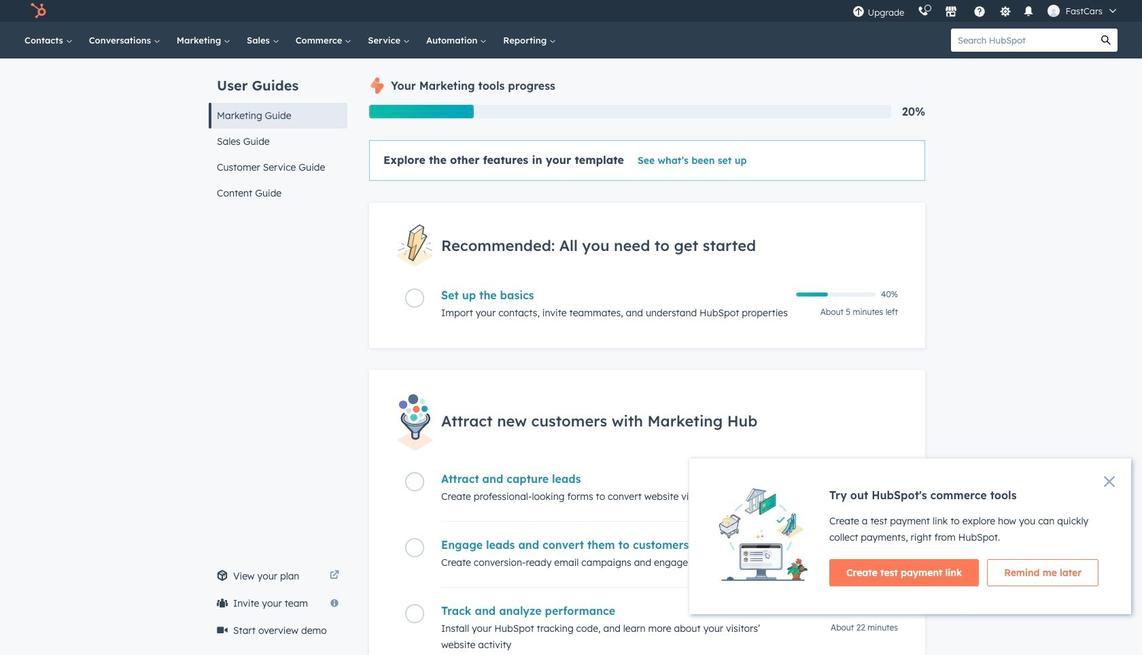 Task type: vqa. For each thing, say whether or not it's contained in the screenshot.
(X- inside Data Sync - Sync Lightspeed Retail (X-Series) with HubSpot data
no



Task type: locate. For each thing, give the bounding box(es) containing it.
user guides element
[[209, 59, 348, 206]]

[object object] complete progress bar
[[797, 293, 829, 297]]

close image
[[1105, 476, 1116, 487]]

marketplaces image
[[946, 6, 958, 18]]

menu
[[847, 0, 1127, 22]]

Search HubSpot search field
[[952, 29, 1095, 52]]

christina overa image
[[1049, 5, 1061, 17]]

progress bar
[[369, 105, 474, 118]]



Task type: describe. For each thing, give the bounding box(es) containing it.
link opens in a new window image
[[330, 571, 339, 581]]

link opens in a new window image
[[330, 568, 339, 584]]



